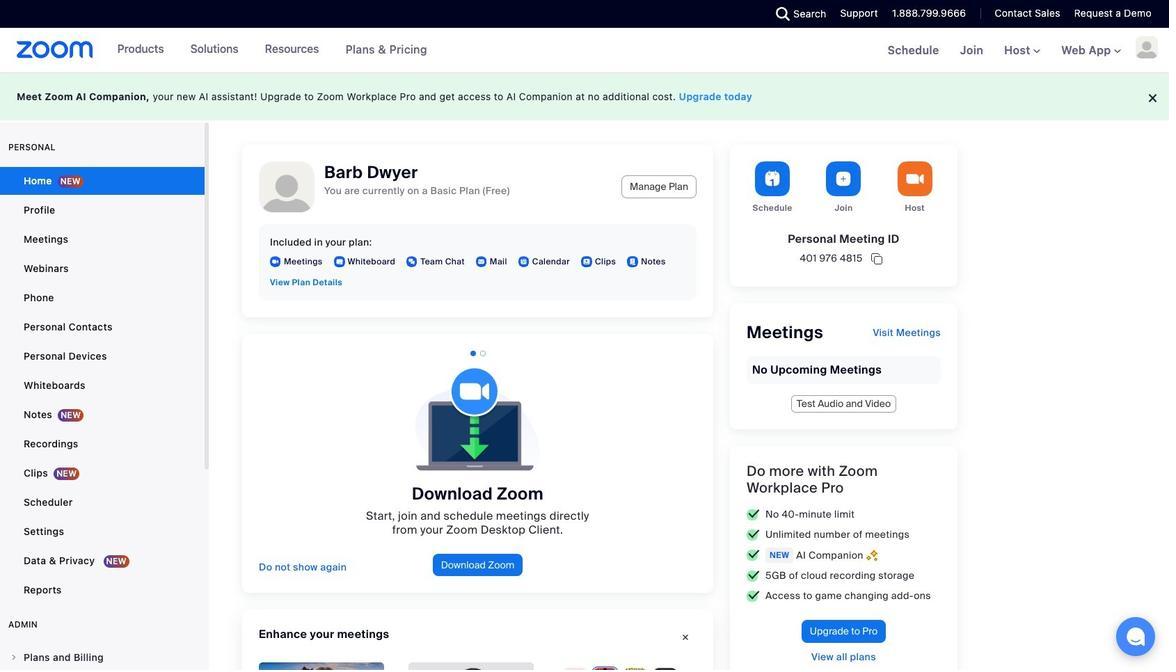 Task type: locate. For each thing, give the bounding box(es) containing it.
join image
[[827, 162, 862, 196]]

product information navigation
[[93, 28, 438, 72]]

open chat image
[[1126, 627, 1146, 647]]

schedule image
[[755, 162, 790, 196]]

profile.zoom_team_chat image
[[407, 256, 418, 267]]

1 vertical spatial check box image
[[747, 591, 760, 602]]

profile.zoom_meetings image
[[270, 256, 281, 267]]

personal menu menu
[[0, 167, 205, 606]]

profile.zoom_notes image
[[627, 256, 639, 267]]

download zoom image
[[404, 368, 551, 472]]

2 vertical spatial check box image
[[747, 550, 760, 561]]

footer
[[0, 72, 1170, 120]]

profile.zoom_whiteboard image
[[334, 256, 345, 267]]

profile.zoom_clips image
[[581, 256, 592, 267]]

check box image
[[747, 571, 760, 582], [747, 591, 760, 602]]

2 check box image from the top
[[747, 591, 760, 602]]

host image
[[898, 162, 933, 196]]

check box image
[[747, 509, 760, 520], [747, 529, 760, 541], [747, 550, 760, 561]]

zoom logo image
[[17, 41, 93, 58]]

right image
[[10, 654, 18, 662]]

0 vertical spatial check box image
[[747, 509, 760, 520]]

menu item
[[0, 645, 205, 670]]

1 check box image from the top
[[747, 571, 760, 582]]

1 vertical spatial check box image
[[747, 529, 760, 541]]

banner
[[0, 28, 1170, 74]]

0 vertical spatial check box image
[[747, 571, 760, 582]]

profile.zoom_mail image
[[476, 256, 487, 267]]



Task type: vqa. For each thing, say whether or not it's contained in the screenshot.
that in Zoom AI Companion is your trusted digital assistant that empowers you.
no



Task type: describe. For each thing, give the bounding box(es) containing it.
meetings navigation
[[878, 28, 1170, 74]]

avatar image
[[260, 162, 314, 217]]

profile picture image
[[1136, 36, 1158, 58]]

advanced feature image
[[867, 550, 878, 561]]

1 check box image from the top
[[747, 509, 760, 520]]

profile.zoom_calendar image
[[519, 256, 530, 267]]

2 check box image from the top
[[747, 529, 760, 541]]

3 check box image from the top
[[747, 550, 760, 561]]



